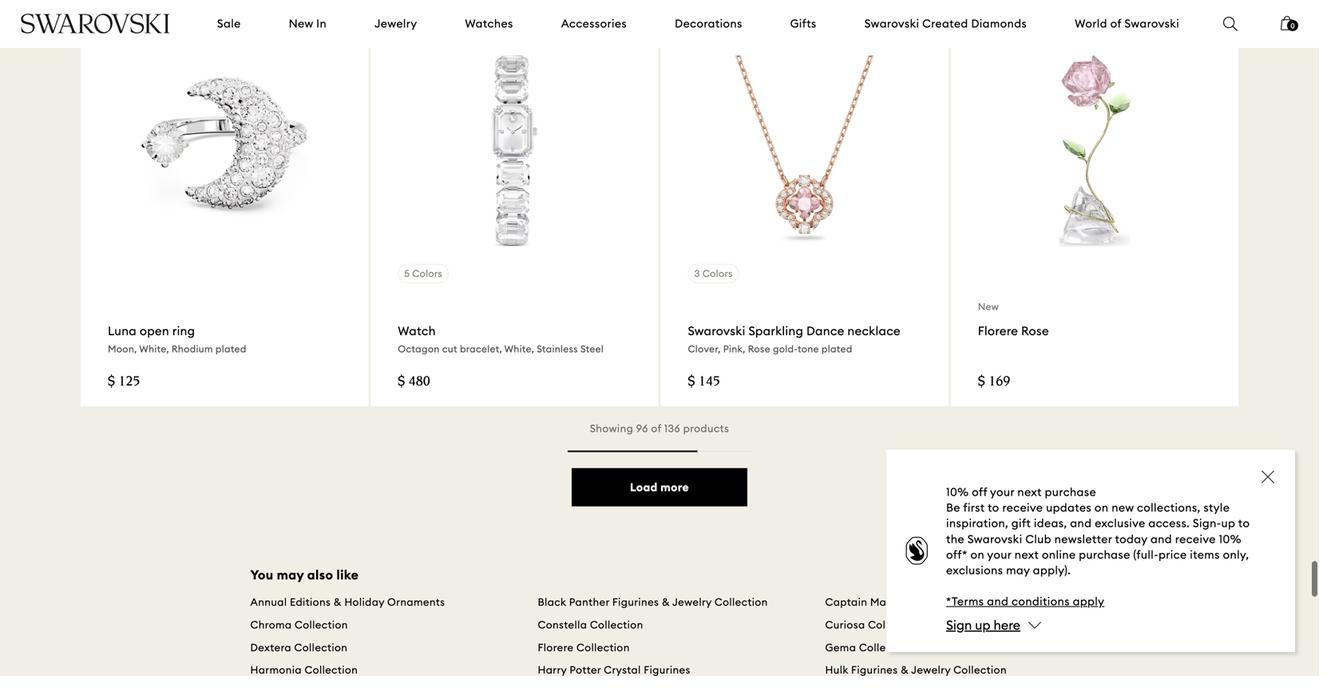 Task type: vqa. For each thing, say whether or not it's contained in the screenshot.
1st $ 280 from the right
no



Task type: describe. For each thing, give the bounding box(es) containing it.
collection for dextera collection
[[294, 641, 348, 655]]

annual editions & holiday ornaments
[[250, 596, 445, 609]]

curiosa
[[826, 619, 866, 632]]

showing
[[590, 422, 634, 435]]

1 vertical spatial purchase
[[1080, 548, 1131, 562]]

black panther figurines & jewelry collection link
[[538, 596, 768, 611]]

1 vertical spatial on
[[971, 548, 985, 562]]

96
[[637, 422, 649, 435]]

annual editions & holiday ornaments link
[[250, 596, 445, 611]]

jewelry for black
[[673, 596, 712, 609]]

jewelry for captain
[[969, 596, 1009, 609]]

new for new
[[979, 301, 1000, 313]]

0 horizontal spatial may
[[277, 567, 304, 584]]

here
[[994, 617, 1021, 634]]

0 vertical spatial rose
[[1022, 324, 1050, 339]]

curiosa collection link
[[826, 619, 922, 634]]

1 horizontal spatial and
[[1071, 517, 1092, 531]]

collection for constella collection
[[590, 619, 644, 632]]

1 vertical spatial of
[[651, 422, 662, 435]]

up inside 10% off your next purchase be first to receive updates on new collections, style inspiration, gift ideas, and exclusive access. sign-up to the swarovski club newsletter today and receive 10% off* on your next online purchase (full-price items only, exclusions may apply).
[[1222, 517, 1236, 531]]

clover,
[[688, 343, 721, 355]]

captain marvel figurines & jewelry collection link
[[826, 596, 1065, 611]]

new in
[[289, 16, 327, 31]]

gema
[[826, 641, 857, 655]]

load more
[[630, 480, 690, 495]]

steel
[[581, 343, 604, 355]]

you may also like
[[250, 567, 359, 584]]

black panther figurines & jewelry collection
[[538, 596, 768, 609]]

necklace
[[848, 324, 901, 339]]

constella collection
[[538, 619, 644, 632]]

$ 145
[[688, 376, 721, 390]]

gift
[[1012, 517, 1032, 531]]

0 horizontal spatial receive
[[1003, 501, 1044, 515]]

gema collection
[[826, 641, 913, 655]]

florere rose
[[979, 324, 1050, 339]]

price
[[1159, 548, 1188, 562]]

diamonds
[[972, 16, 1028, 31]]

accessories link
[[561, 16, 627, 32]]

octagon
[[398, 343, 440, 355]]

swarovski created diamonds
[[865, 16, 1028, 31]]

decorations
[[675, 16, 743, 31]]

constella
[[538, 619, 588, 632]]

swarovski inside "swarovski sparkling dance necklace clover, pink, rose gold-tone plated"
[[688, 324, 746, 339]]

showing 96 of  136 products
[[590, 422, 730, 435]]

chroma collection link
[[250, 619, 348, 634]]

accessories
[[561, 16, 627, 31]]

today
[[1116, 532, 1148, 547]]

captain marvel figurines & jewelry collection
[[826, 596, 1065, 609]]

florere for florere rose
[[979, 324, 1019, 339]]

conditions
[[1012, 595, 1071, 609]]

pink,
[[724, 343, 746, 355]]

new in link
[[289, 16, 327, 32]]

0 vertical spatial your
[[991, 485, 1015, 500]]

the
[[947, 532, 965, 547]]

1 horizontal spatial on
[[1095, 501, 1109, 515]]

black
[[538, 596, 567, 609]]

florere collection
[[538, 641, 630, 655]]

sign-
[[1194, 517, 1222, 531]]

apply
[[1074, 595, 1105, 609]]

0 vertical spatial purchase
[[1046, 485, 1097, 500]]

style
[[1204, 501, 1231, 515]]

curiosa collection
[[826, 619, 922, 632]]

watches link
[[465, 16, 514, 32]]

stainless
[[537, 343, 578, 355]]

*terms and conditions apply link
[[947, 595, 1105, 609]]

0 horizontal spatial up
[[976, 617, 991, 634]]

be
[[947, 501, 961, 515]]

editions
[[290, 596, 331, 609]]

new
[[1112, 501, 1135, 515]]

swarovski inside "link"
[[865, 16, 920, 31]]

swarovski sparkling dance necklace clover, pink, rose gold-tone plated
[[688, 324, 901, 355]]

captain
[[826, 596, 868, 609]]

swarovski right world
[[1125, 16, 1180, 31]]

gifts
[[791, 16, 817, 31]]

(full-
[[1134, 548, 1159, 562]]

sign up here link
[[947, 617, 1021, 634]]

moon,
[[108, 343, 137, 355]]

0 horizontal spatial to
[[988, 501, 1000, 515]]

more
[[661, 480, 690, 495]]

holiday
[[345, 596, 385, 609]]

1 horizontal spatial receive
[[1176, 532, 1217, 547]]

first
[[964, 501, 986, 515]]

exclusive
[[1095, 517, 1146, 531]]

3 colors
[[695, 268, 733, 280]]

watch octagon cut bracelet, white, stainless steel
[[398, 324, 604, 355]]

sign
[[947, 617, 973, 634]]

in
[[317, 16, 327, 31]]

ornaments
[[388, 596, 445, 609]]

1 vertical spatial to
[[1239, 517, 1251, 531]]

collection for gema collection
[[860, 641, 913, 655]]

access.
[[1149, 517, 1191, 531]]

world of swarovski
[[1076, 16, 1180, 31]]

luna
[[108, 324, 137, 339]]

white, for ring
[[139, 343, 169, 355]]

plated inside "swarovski sparkling dance necklace clover, pink, rose gold-tone plated"
[[822, 343, 853, 355]]

you
[[250, 567, 274, 584]]

dextera collection
[[250, 641, 348, 655]]

only,
[[1224, 548, 1250, 562]]

ideas,
[[1035, 517, 1068, 531]]

$ 169
[[979, 376, 1011, 390]]

136
[[665, 422, 681, 435]]



Task type: locate. For each thing, give the bounding box(es) containing it.
swarovski inside 10% off your next purchase be first to receive updates on new collections, style inspiration, gift ideas, and exclusive access. sign-up to the swarovski club newsletter today and receive 10% off* on your next online purchase (full-price items only, exclusions may apply).
[[968, 532, 1023, 547]]

of right world
[[1111, 16, 1122, 31]]

receive
[[1003, 501, 1044, 515], [1176, 532, 1217, 547]]

$ 480
[[398, 376, 430, 390]]

10% up be
[[947, 485, 969, 500]]

of
[[1111, 16, 1122, 31], [651, 422, 662, 435]]

white, inside watch octagon cut bracelet, white, stainless steel
[[505, 343, 535, 355]]

rose inside "swarovski sparkling dance necklace clover, pink, rose gold-tone plated"
[[748, 343, 771, 355]]

swarovski
[[865, 16, 920, 31], [1125, 16, 1180, 31], [688, 324, 746, 339], [968, 532, 1023, 547]]

sign up here
[[947, 617, 1021, 634]]

0 horizontal spatial florere
[[538, 641, 574, 655]]

collection for florere collection
[[577, 641, 630, 655]]

0 horizontal spatial figurines
[[613, 596, 659, 609]]

new inside the new in link
[[289, 16, 314, 31]]

newsletter
[[1055, 532, 1113, 547]]

1 vertical spatial florere
[[538, 641, 574, 655]]

open
[[140, 324, 169, 339]]

off*
[[947, 548, 968, 562]]

florere for florere collection
[[538, 641, 574, 655]]

chroma collection
[[250, 619, 348, 632]]

0 horizontal spatial of
[[651, 422, 662, 435]]

collections,
[[1138, 501, 1201, 515]]

club
[[1026, 532, 1052, 547]]

created
[[923, 16, 969, 31]]

plated down dance
[[822, 343, 853, 355]]

next up gift
[[1018, 485, 1043, 500]]

2 figurines from the left
[[909, 596, 956, 609]]

& for captain marvel figurines & jewelry collection
[[959, 596, 967, 609]]

swarovski left created
[[865, 16, 920, 31]]

0 horizontal spatial new
[[289, 16, 314, 31]]

1 vertical spatial next
[[1015, 548, 1040, 562]]

2 vertical spatial and
[[988, 595, 1009, 609]]

2 plated from the left
[[822, 343, 853, 355]]

swarovski up clover,
[[688, 324, 746, 339]]

1 plated from the left
[[216, 343, 247, 355]]

0 vertical spatial and
[[1071, 517, 1092, 531]]

1 & from the left
[[334, 596, 342, 609]]

1 horizontal spatial &
[[662, 596, 670, 609]]

figurines for panther
[[613, 596, 659, 609]]

gold-
[[773, 343, 798, 355]]

purchase
[[1046, 485, 1097, 500], [1080, 548, 1131, 562]]

like
[[337, 567, 359, 584]]

purchase up updates
[[1046, 485, 1097, 500]]

may inside 10% off your next purchase be first to receive updates on new collections, style inspiration, gift ideas, and exclusive access. sign-up to the swarovski club newsletter today and receive 10% off* on your next online purchase (full-price items only, exclusions may apply).
[[1007, 564, 1031, 578]]

of right 96
[[651, 422, 662, 435]]

plated right rhodium at left bottom
[[216, 343, 247, 355]]

up down style
[[1222, 517, 1236, 531]]

1 white, from the left
[[139, 343, 169, 355]]

decorations link
[[675, 16, 743, 32]]

up
[[1222, 517, 1236, 531], [976, 617, 991, 634]]

1 horizontal spatial rose
[[1022, 324, 1050, 339]]

1 horizontal spatial jewelry
[[673, 596, 712, 609]]

chroma
[[250, 619, 292, 632]]

annual
[[250, 596, 287, 609]]

2 horizontal spatial jewelry
[[969, 596, 1009, 609]]

0 horizontal spatial &
[[334, 596, 342, 609]]

figurines up sign
[[909, 596, 956, 609]]

3 & from the left
[[959, 596, 967, 609]]

ring
[[172, 324, 195, 339]]

load more button
[[572, 469, 748, 507]]

plated inside luna open ring moon, white, rhodium plated
[[216, 343, 247, 355]]

watches
[[465, 16, 514, 31]]

florere collection link
[[538, 641, 630, 657]]

and up here
[[988, 595, 1009, 609]]

online
[[1043, 548, 1077, 562]]

to up only,
[[1239, 517, 1251, 531]]

0 horizontal spatial plated
[[216, 343, 247, 355]]

& for black panther figurines & jewelry collection
[[662, 596, 670, 609]]

dextera
[[250, 641, 292, 655]]

2 horizontal spatial &
[[959, 596, 967, 609]]

purchase down newsletter on the bottom of the page
[[1080, 548, 1131, 562]]

0 horizontal spatial white,
[[139, 343, 169, 355]]

swarovski created diamonds link
[[865, 16, 1028, 32]]

0 vertical spatial receive
[[1003, 501, 1044, 515]]

on left new
[[1095, 501, 1109, 515]]

1 horizontal spatial white,
[[505, 343, 535, 355]]

1 horizontal spatial 10%
[[1220, 532, 1242, 547]]

may right you
[[277, 567, 304, 584]]

and
[[1071, 517, 1092, 531], [1151, 532, 1173, 547], [988, 595, 1009, 609]]

load
[[630, 480, 658, 495]]

world
[[1076, 16, 1108, 31]]

0
[[1292, 22, 1296, 30]]

luna open ring moon, white, rhodium plated
[[108, 324, 247, 355]]

1 vertical spatial and
[[1151, 532, 1173, 547]]

0 horizontal spatial and
[[988, 595, 1009, 609]]

0 link
[[1282, 14, 1299, 42]]

1 horizontal spatial florere
[[979, 324, 1019, 339]]

rose
[[1022, 324, 1050, 339], [748, 343, 771, 355]]

new for new in
[[289, 16, 314, 31]]

your up exclusions on the bottom of the page
[[988, 548, 1012, 562]]

1 horizontal spatial to
[[1239, 517, 1251, 531]]

0 vertical spatial up
[[1222, 517, 1236, 531]]

constella collection link
[[538, 619, 644, 634]]

next down club
[[1015, 548, 1040, 562]]

new
[[289, 16, 314, 31], [979, 301, 1000, 313]]

products
[[684, 422, 730, 435]]

1 vertical spatial rose
[[748, 343, 771, 355]]

off
[[972, 485, 988, 500]]

5 colors
[[404, 268, 443, 280]]

jewelry
[[375, 16, 417, 31], [673, 596, 712, 609], [969, 596, 1009, 609]]

white, inside luna open ring moon, white, rhodium plated
[[139, 343, 169, 355]]

florere
[[979, 324, 1019, 339], [538, 641, 574, 655]]

white, left stainless
[[505, 343, 535, 355]]

collection inside "link"
[[869, 619, 922, 632]]

world of swarovski link
[[1076, 16, 1180, 32]]

new left in
[[289, 16, 314, 31]]

florere up $ 169
[[979, 324, 1019, 339]]

& left holiday on the left
[[334, 596, 342, 609]]

rhodium
[[172, 343, 213, 355]]

0 horizontal spatial jewelry
[[375, 16, 417, 31]]

jewelry link
[[375, 16, 417, 32]]

0 vertical spatial on
[[1095, 501, 1109, 515]]

1 vertical spatial receive
[[1176, 532, 1217, 547]]

also
[[307, 567, 333, 584]]

bracelet,
[[460, 343, 502, 355]]

inspiration,
[[947, 517, 1009, 531]]

1 vertical spatial 10%
[[1220, 532, 1242, 547]]

2 horizontal spatial and
[[1151, 532, 1173, 547]]

10% off your next purchase be first to receive updates on new collections, style inspiration, gift ideas, and exclusive access. sign-up to the swarovski club newsletter today and receive 10% off* on your next online purchase (full-price items only, exclusions may apply).
[[947, 485, 1251, 578]]

*terms and conditions apply
[[947, 595, 1105, 609]]

new up the 'florere rose'
[[979, 301, 1000, 313]]

to right first at right bottom
[[988, 501, 1000, 515]]

receive up gift
[[1003, 501, 1044, 515]]

to
[[988, 501, 1000, 515], [1239, 517, 1251, 531]]

0 vertical spatial next
[[1018, 485, 1043, 500]]

search image image
[[1224, 17, 1238, 31]]

up right sign
[[976, 617, 991, 634]]

and down access.
[[1151, 532, 1173, 547]]

0 horizontal spatial on
[[971, 548, 985, 562]]

$ 125
[[108, 376, 140, 390]]

0 vertical spatial new
[[289, 16, 314, 31]]

2 & from the left
[[662, 596, 670, 609]]

1 figurines from the left
[[613, 596, 659, 609]]

0 horizontal spatial rose
[[748, 343, 771, 355]]

collection for chroma collection
[[295, 619, 348, 632]]

exclusions
[[947, 564, 1004, 578]]

panther
[[569, 596, 610, 609]]

florere down constella
[[538, 641, 574, 655]]

1 vertical spatial up
[[976, 617, 991, 634]]

0 horizontal spatial 10%
[[947, 485, 969, 500]]

1 horizontal spatial figurines
[[909, 596, 956, 609]]

& up sign
[[959, 596, 967, 609]]

and up newsletter on the bottom of the page
[[1071, 517, 1092, 531]]

0 vertical spatial to
[[988, 501, 1000, 515]]

1 horizontal spatial up
[[1222, 517, 1236, 531]]

white, down the "open"
[[139, 343, 169, 355]]

2 white, from the left
[[505, 343, 535, 355]]

1 horizontal spatial new
[[979, 301, 1000, 313]]

tone
[[798, 343, 820, 355]]

1 vertical spatial your
[[988, 548, 1012, 562]]

may up *terms and conditions apply
[[1007, 564, 1031, 578]]

receive up items
[[1176, 532, 1217, 547]]

& right panther
[[662, 596, 670, 609]]

0 vertical spatial florere
[[979, 324, 1019, 339]]

your right off
[[991, 485, 1015, 500]]

figurines right panther
[[613, 596, 659, 609]]

apply).
[[1034, 564, 1072, 578]]

cart-mobile image image
[[1282, 16, 1294, 30]]

1 horizontal spatial may
[[1007, 564, 1031, 578]]

1 horizontal spatial plated
[[822, 343, 853, 355]]

10% up only,
[[1220, 532, 1242, 547]]

your
[[991, 485, 1015, 500], [988, 548, 1012, 562]]

collection for curiosa collection
[[869, 619, 922, 632]]

0 vertical spatial of
[[1111, 16, 1122, 31]]

1 vertical spatial new
[[979, 301, 1000, 313]]

white, for cut
[[505, 343, 535, 355]]

swarovski image
[[20, 13, 171, 34]]

1 horizontal spatial of
[[1111, 16, 1122, 31]]

on up exclusions on the bottom of the page
[[971, 548, 985, 562]]

&
[[334, 596, 342, 609], [662, 596, 670, 609], [959, 596, 967, 609]]

*terms
[[947, 595, 985, 609]]

gifts link
[[791, 16, 817, 32]]

0 vertical spatial 10%
[[947, 485, 969, 500]]

sale link
[[217, 16, 241, 32]]

swarovski down inspiration,
[[968, 532, 1023, 547]]

figurines for marvel
[[909, 596, 956, 609]]



